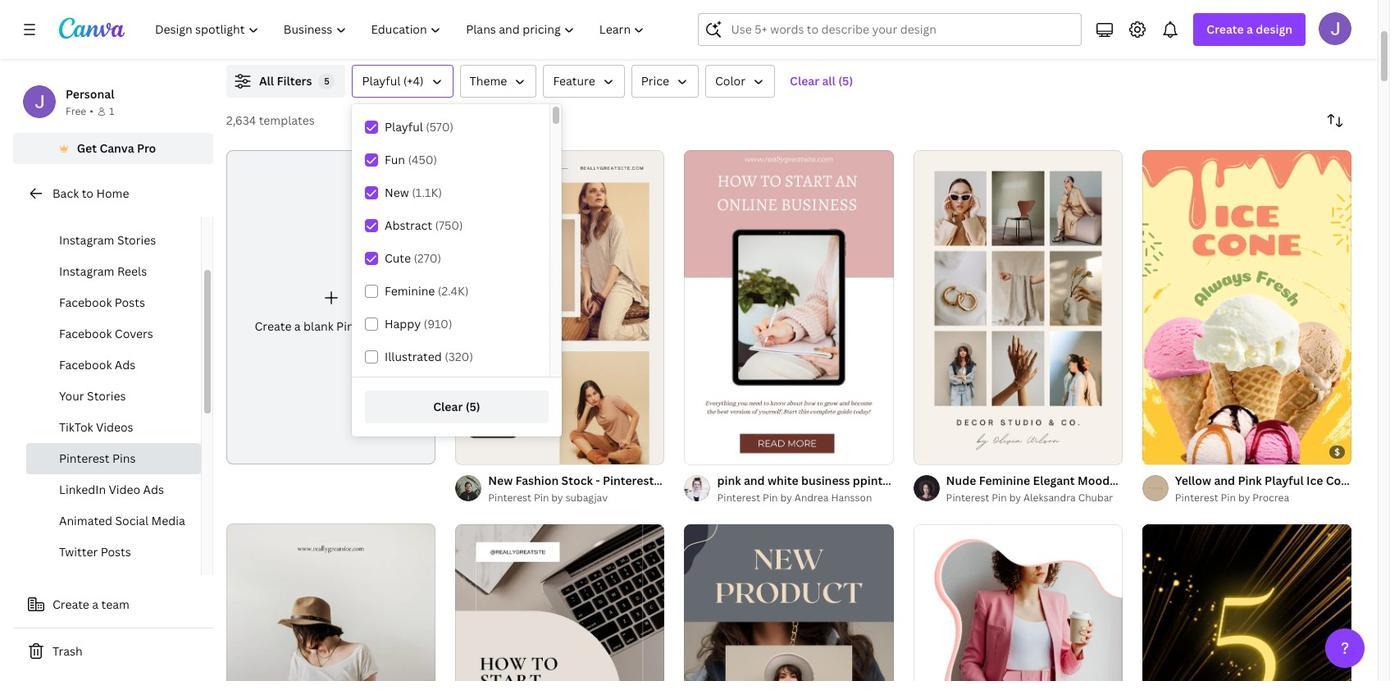 Task type: vqa. For each thing, say whether or not it's contained in the screenshot.
Easy to create and customize
no



Task type: describe. For each thing, give the bounding box(es) containing it.
(910)
[[424, 316, 452, 331]]

(270)
[[414, 250, 441, 266]]

2,634
[[226, 112, 256, 128]]

instagram reels
[[59, 263, 147, 279]]

(+4)
[[403, 73, 424, 89]]

(5) inside button
[[466, 399, 481, 414]]

your stories
[[59, 388, 126, 404]]

by inside yellow and pink playful ice cone promo pinterest pin by procrea
[[1239, 490, 1251, 504]]

twitter posts link
[[26, 537, 201, 568]]

animated social media
[[59, 513, 185, 528]]

color button
[[706, 65, 775, 98]]

cute (270)
[[385, 250, 441, 266]]

(570)
[[426, 119, 454, 135]]

yellow and pink playful ice cone promo link
[[1176, 472, 1391, 490]]

clear (5)
[[433, 399, 481, 414]]

theme
[[470, 73, 507, 89]]

reels
[[117, 263, 147, 279]]

design
[[1256, 21, 1293, 37]]

pinterest pin by subagjav link
[[488, 490, 665, 506]]

a for blank
[[294, 319, 301, 334]]

(320)
[[445, 349, 473, 364]]

pinterest inside pink and white business ppinterest pin pinterest pin by andrea hansson
[[717, 490, 761, 504]]

grey abstract simple new product fashion pinterest pin image
[[685, 524, 894, 681]]

pink and white business ppinterest pin image
[[685, 150, 894, 464]]

color
[[716, 73, 746, 89]]

pin up illustrated
[[390, 319, 407, 334]]

procrea
[[1253, 490, 1290, 504]]

pinterest pins
[[59, 450, 136, 466]]

illustrated (320)
[[385, 349, 473, 364]]

create a blank pinterest pin link
[[226, 150, 436, 464]]

pinterest pin by aleksandra chubar
[[947, 490, 1114, 504]]

2,634 templates
[[226, 112, 315, 128]]

pink modern blog post pinterest pin image
[[914, 524, 1123, 681]]

back to home
[[53, 185, 129, 201]]

$
[[1335, 445, 1341, 458]]

(450)
[[408, 152, 437, 167]]

new for new fashion stock - pinterest pin pinterest pin by subagjav
[[488, 472, 513, 488]]

back
[[53, 185, 79, 201]]

clear (5) button
[[365, 391, 549, 423]]

linkedin video ads link
[[26, 474, 201, 505]]

playful for playful (+4)
[[362, 73, 401, 89]]

nude feminine elegant moodboard photo collage fashion blog pinterest pin image
[[914, 150, 1123, 464]]

cute
[[385, 250, 411, 266]]

create for create a team
[[53, 597, 89, 612]]

create a team
[[53, 597, 130, 612]]

create a design button
[[1194, 13, 1306, 46]]

stories for instagram stories
[[117, 232, 156, 248]]

new fashion stock - pinterest pin link
[[488, 472, 675, 490]]

pinterest right blank
[[336, 319, 387, 334]]

templates
[[259, 112, 315, 128]]

theme button
[[460, 65, 537, 98]]

0 horizontal spatial ads
[[115, 357, 136, 373]]

(1.1k)
[[412, 185, 442, 200]]

ppinterest
[[853, 472, 912, 488]]

feminine
[[385, 283, 435, 299]]

clear all (5)
[[790, 73, 854, 89]]

tiktok
[[59, 419, 93, 435]]

1
[[109, 104, 114, 118]]

playful (570)
[[385, 119, 454, 135]]

create a team button
[[13, 588, 213, 621]]

pink and white business ppinterest pin pinterest pin by andrea hansson
[[717, 472, 932, 504]]

facebook posts
[[59, 295, 145, 310]]

all filters
[[259, 73, 312, 89]]

all
[[823, 73, 836, 89]]

abstract
[[385, 217, 433, 233]]

pin
[[914, 472, 932, 488]]

white
[[768, 472, 799, 488]]

facebook for facebook covers
[[59, 326, 112, 341]]

create for create a blank pinterest pin
[[255, 319, 292, 334]]

fun
[[385, 152, 405, 167]]

playful (+4)
[[362, 73, 424, 89]]

instagram posts link
[[26, 194, 201, 225]]

your
[[59, 388, 84, 404]]

feature
[[553, 73, 595, 89]]

facebook for facebook posts
[[59, 295, 112, 310]]

facebook posts link
[[26, 287, 201, 318]]

social
[[115, 513, 149, 528]]

pinterest inside yellow and pink playful ice cone promo pinterest pin by procrea
[[1176, 490, 1219, 504]]

a for team
[[92, 597, 99, 612]]

twitter
[[59, 544, 98, 560]]

pin down the fashion
[[534, 490, 549, 504]]

facebook covers
[[59, 326, 153, 341]]

yellow
[[1176, 472, 1212, 488]]

and for pink
[[744, 472, 765, 488]]

facebook covers link
[[26, 318, 201, 350]]

back to home link
[[13, 177, 213, 210]]

create a blank pinterest pin element
[[226, 150, 436, 464]]

pinterest left aleksandra
[[947, 490, 990, 504]]

posts for twitter posts
[[101, 544, 131, 560]]

pinterest pin templates image
[[1002, 0, 1352, 45]]

all
[[259, 73, 274, 89]]

pins
[[112, 450, 136, 466]]

(5) inside button
[[839, 73, 854, 89]]

new blog business - pinterest pin image
[[456, 524, 665, 681]]

free
[[66, 104, 86, 118]]

free •
[[66, 104, 93, 118]]

facebook ads link
[[26, 350, 201, 381]]

3 by from the left
[[1010, 490, 1022, 504]]

instagram for instagram stories
[[59, 232, 114, 248]]

instagram for instagram posts
[[59, 201, 114, 217]]

Sort by button
[[1319, 104, 1352, 137]]

promo
[[1358, 472, 1391, 488]]

pin left aleksandra
[[992, 490, 1007, 504]]

pinterest pin by andrea hansson link
[[717, 490, 894, 506]]

pin inside pink and white business ppinterest pin pinterest pin by andrea hansson
[[763, 490, 778, 504]]

by inside pink and white business ppinterest pin pinterest pin by andrea hansson
[[781, 490, 793, 504]]

happy (910)
[[385, 316, 452, 331]]

personal
[[66, 86, 114, 102]]

to
[[82, 185, 94, 201]]



Task type: locate. For each thing, give the bounding box(es) containing it.
and left pink
[[1215, 472, 1236, 488]]

0 vertical spatial instagram
[[59, 201, 114, 217]]

clear for clear (5)
[[433, 399, 463, 414]]

by
[[552, 490, 563, 504], [781, 490, 793, 504], [1010, 490, 1022, 504], [1239, 490, 1251, 504]]

stories up reels
[[117, 232, 156, 248]]

video
[[109, 482, 140, 497]]

and inside yellow and pink playful ice cone promo pinterest pin by procrea
[[1215, 472, 1236, 488]]

white brown simple fashion sale - pinterest pin image
[[226, 523, 436, 681]]

posts for instagram posts
[[117, 201, 148, 217]]

0 vertical spatial a
[[1247, 21, 1254, 37]]

animated social media link
[[26, 505, 201, 537]]

(5) right all
[[839, 73, 854, 89]]

happy
[[385, 316, 421, 331]]

canva
[[100, 140, 134, 156]]

new for new (1.1k)
[[385, 185, 409, 200]]

yellow and pink playful ice cone promotion pinterest pin image
[[1143, 150, 1352, 464]]

instagram for instagram reels
[[59, 263, 114, 279]]

5 filter options selected element
[[319, 73, 335, 89]]

clear inside clear all (5) button
[[790, 73, 820, 89]]

2 horizontal spatial a
[[1247, 21, 1254, 37]]

pinterest pin by aleksandra chubar link
[[947, 490, 1123, 506]]

clear left all
[[790, 73, 820, 89]]

pin inside yellow and pink playful ice cone promo pinterest pin by procrea
[[1221, 490, 1237, 504]]

media
[[151, 513, 185, 528]]

pink
[[1239, 472, 1263, 488]]

4 by from the left
[[1239, 490, 1251, 504]]

by left aleksandra
[[1010, 490, 1022, 504]]

a inside 'create a design' dropdown button
[[1247, 21, 1254, 37]]

1 vertical spatial ads
[[143, 482, 164, 497]]

a inside 'create a blank pinterest pin' element
[[294, 319, 301, 334]]

2 vertical spatial facebook
[[59, 357, 112, 373]]

feature button
[[544, 65, 625, 98]]

twitter posts
[[59, 544, 131, 560]]

0 vertical spatial ads
[[115, 357, 136, 373]]

1 horizontal spatial (5)
[[839, 73, 854, 89]]

animated
[[59, 513, 112, 528]]

new inside "new fashion stock - pinterest pin pinterest pin by subagjav"
[[488, 472, 513, 488]]

stories down facebook ads link
[[87, 388, 126, 404]]

2 horizontal spatial create
[[1207, 21, 1245, 37]]

get canva pro button
[[13, 133, 213, 164]]

pinterest down the fashion
[[488, 490, 532, 504]]

create left design
[[1207, 21, 1245, 37]]

fashion
[[516, 472, 559, 488]]

clear for clear all (5)
[[790, 73, 820, 89]]

0 vertical spatial create
[[1207, 21, 1245, 37]]

new left the fashion
[[488, 472, 513, 488]]

1 and from the left
[[744, 472, 765, 488]]

0 vertical spatial clear
[[790, 73, 820, 89]]

price
[[641, 73, 670, 89]]

playful for playful (570)
[[385, 119, 423, 135]]

a left blank
[[294, 319, 301, 334]]

playful up the fun (450)
[[385, 119, 423, 135]]

new fashion stock - pinterest pin pinterest pin by subagjav
[[488, 472, 675, 504]]

0 vertical spatial stories
[[117, 232, 156, 248]]

and for yellow
[[1215, 472, 1236, 488]]

0 horizontal spatial and
[[744, 472, 765, 488]]

2 vertical spatial a
[[92, 597, 99, 612]]

by down pink
[[1239, 490, 1251, 504]]

1 by from the left
[[552, 490, 563, 504]]

None search field
[[699, 13, 1083, 46]]

instagram stories
[[59, 232, 156, 248]]

playful up procrea
[[1265, 472, 1304, 488]]

new (1.1k)
[[385, 185, 442, 200]]

get
[[77, 140, 97, 156]]

1 horizontal spatial new
[[488, 472, 513, 488]]

covers
[[115, 326, 153, 341]]

videos
[[96, 419, 133, 435]]

facebook up your stories
[[59, 357, 112, 373]]

posts up instagram stories link
[[117, 201, 148, 217]]

facebook for facebook ads
[[59, 357, 112, 373]]

posts
[[117, 201, 148, 217], [115, 295, 145, 310], [101, 544, 131, 560]]

clear inside clear (5) button
[[433, 399, 463, 414]]

0 horizontal spatial create
[[53, 597, 89, 612]]

-
[[596, 472, 600, 488]]

2 by from the left
[[781, 490, 793, 504]]

pin left pink
[[657, 472, 675, 488]]

jacob simon image
[[1319, 12, 1352, 45]]

pin down white
[[763, 490, 778, 504]]

instagram
[[59, 201, 114, 217], [59, 232, 114, 248], [59, 263, 114, 279]]

0 vertical spatial facebook
[[59, 295, 112, 310]]

and
[[744, 472, 765, 488], [1215, 472, 1236, 488]]

tiktok videos
[[59, 419, 133, 435]]

trash link
[[13, 635, 213, 668]]

new left (1.1k)
[[385, 185, 409, 200]]

(5) down (320)
[[466, 399, 481, 414]]

ads down covers
[[115, 357, 136, 373]]

0 vertical spatial posts
[[117, 201, 148, 217]]

and right pink
[[744, 472, 765, 488]]

illustrated
[[385, 349, 442, 364]]

2 vertical spatial playful
[[1265, 472, 1304, 488]]

create for create a design
[[1207, 21, 1245, 37]]

your stories link
[[26, 381, 201, 412]]

1 vertical spatial new
[[488, 472, 513, 488]]

subagjav
[[566, 490, 608, 504]]

facebook
[[59, 295, 112, 310], [59, 326, 112, 341], [59, 357, 112, 373]]

5
[[324, 75, 330, 87]]

posts down animated social media link
[[101, 544, 131, 560]]

1 vertical spatial posts
[[115, 295, 145, 310]]

posts down reels
[[115, 295, 145, 310]]

instagram stories link
[[26, 225, 201, 256]]

2 instagram from the top
[[59, 232, 114, 248]]

pinterest up linkedin
[[59, 450, 110, 466]]

a left team
[[92, 597, 99, 612]]

2 vertical spatial instagram
[[59, 263, 114, 279]]

a left design
[[1247, 21, 1254, 37]]

pinterest down yellow
[[1176, 490, 1219, 504]]

pinterest pin by procrea link
[[1176, 490, 1352, 506]]

create inside create a team button
[[53, 597, 89, 612]]

1 vertical spatial (5)
[[466, 399, 481, 414]]

2 vertical spatial posts
[[101, 544, 131, 560]]

1 vertical spatial playful
[[385, 119, 423, 135]]

abstract (750)
[[385, 217, 463, 233]]

a for design
[[1247, 21, 1254, 37]]

1 vertical spatial create
[[255, 319, 292, 334]]

chubar
[[1079, 490, 1114, 504]]

1 horizontal spatial clear
[[790, 73, 820, 89]]

posts for facebook posts
[[115, 295, 145, 310]]

instagram posts
[[59, 201, 148, 217]]

stories for your stories
[[87, 388, 126, 404]]

create left blank
[[255, 319, 292, 334]]

0 vertical spatial new
[[385, 185, 409, 200]]

pinterest
[[336, 319, 387, 334], [59, 450, 110, 466], [603, 472, 654, 488], [488, 490, 532, 504], [717, 490, 761, 504], [947, 490, 990, 504], [1176, 490, 1219, 504]]

3 instagram from the top
[[59, 263, 114, 279]]

by inside "new fashion stock - pinterest pin pinterest pin by subagjav"
[[552, 490, 563, 504]]

1 horizontal spatial ads
[[143, 482, 164, 497]]

pin
[[390, 319, 407, 334], [657, 472, 675, 488], [534, 490, 549, 504], [763, 490, 778, 504], [992, 490, 1007, 504], [1221, 490, 1237, 504]]

1 horizontal spatial and
[[1215, 472, 1236, 488]]

facebook down instagram reels
[[59, 295, 112, 310]]

(750)
[[435, 217, 463, 233]]

Search search field
[[731, 14, 1072, 45]]

1 vertical spatial facebook
[[59, 326, 112, 341]]

aleksandra
[[1024, 490, 1076, 504]]

top level navigation element
[[144, 13, 659, 46]]

filters
[[277, 73, 312, 89]]

playful inside button
[[362, 73, 401, 89]]

create
[[1207, 21, 1245, 37], [255, 319, 292, 334], [53, 597, 89, 612]]

create a blank pinterest pin
[[255, 319, 407, 334]]

clear
[[790, 73, 820, 89], [433, 399, 463, 414]]

create a design
[[1207, 21, 1293, 37]]

cone
[[1327, 472, 1356, 488]]

by down stock
[[552, 490, 563, 504]]

2 facebook from the top
[[59, 326, 112, 341]]

playful inside yellow and pink playful ice cone promo pinterest pin by procrea
[[1265, 472, 1304, 488]]

0 horizontal spatial new
[[385, 185, 409, 200]]

0 vertical spatial (5)
[[839, 73, 854, 89]]

•
[[90, 104, 93, 118]]

1 vertical spatial a
[[294, 319, 301, 334]]

create inside 'create a blank pinterest pin' element
[[255, 319, 292, 334]]

create inside 'create a design' dropdown button
[[1207, 21, 1245, 37]]

1 facebook from the top
[[59, 295, 112, 310]]

pinterest right -
[[603, 472, 654, 488]]

blank
[[304, 319, 334, 334]]

3 facebook from the top
[[59, 357, 112, 373]]

create left team
[[53, 597, 89, 612]]

ads right the video
[[143, 482, 164, 497]]

playful (+4) button
[[352, 65, 453, 98]]

new fashion stock - pinterest pin image
[[456, 150, 665, 464]]

1 horizontal spatial create
[[255, 319, 292, 334]]

1 vertical spatial stories
[[87, 388, 126, 404]]

0 horizontal spatial (5)
[[466, 399, 481, 414]]

instagram reels link
[[26, 256, 201, 287]]

playful
[[362, 73, 401, 89], [385, 119, 423, 135], [1265, 472, 1304, 488]]

by down white
[[781, 490, 793, 504]]

0 horizontal spatial a
[[92, 597, 99, 612]]

1 vertical spatial instagram
[[59, 232, 114, 248]]

a inside create a team button
[[92, 597, 99, 612]]

hansson
[[832, 490, 873, 504]]

pro
[[137, 140, 156, 156]]

1 horizontal spatial a
[[294, 319, 301, 334]]

pin left procrea
[[1221, 490, 1237, 504]]

1 vertical spatial clear
[[433, 399, 463, 414]]

trash
[[53, 643, 83, 659]]

facebook up facebook ads
[[59, 326, 112, 341]]

pinterest down pink
[[717, 490, 761, 504]]

yellow and pink playful ice cone promo pinterest pin by procrea
[[1176, 472, 1391, 504]]

clear all (5) button
[[782, 65, 862, 98]]

a
[[1247, 21, 1254, 37], [294, 319, 301, 334], [92, 597, 99, 612]]

and inside pink and white business ppinterest pin pinterest pin by andrea hansson
[[744, 472, 765, 488]]

home
[[96, 185, 129, 201]]

1 instagram from the top
[[59, 201, 114, 217]]

0 horizontal spatial clear
[[433, 399, 463, 414]]

clear down (320)
[[433, 399, 463, 414]]

2 vertical spatial create
[[53, 597, 89, 612]]

stories
[[117, 232, 156, 248], [87, 388, 126, 404]]

playful left "(+4)"
[[362, 73, 401, 89]]

(5)
[[839, 73, 854, 89], [466, 399, 481, 414]]

linkedin
[[59, 482, 106, 497]]

2 and from the left
[[1215, 472, 1236, 488]]

team
[[101, 597, 130, 612]]

0 vertical spatial playful
[[362, 73, 401, 89]]



